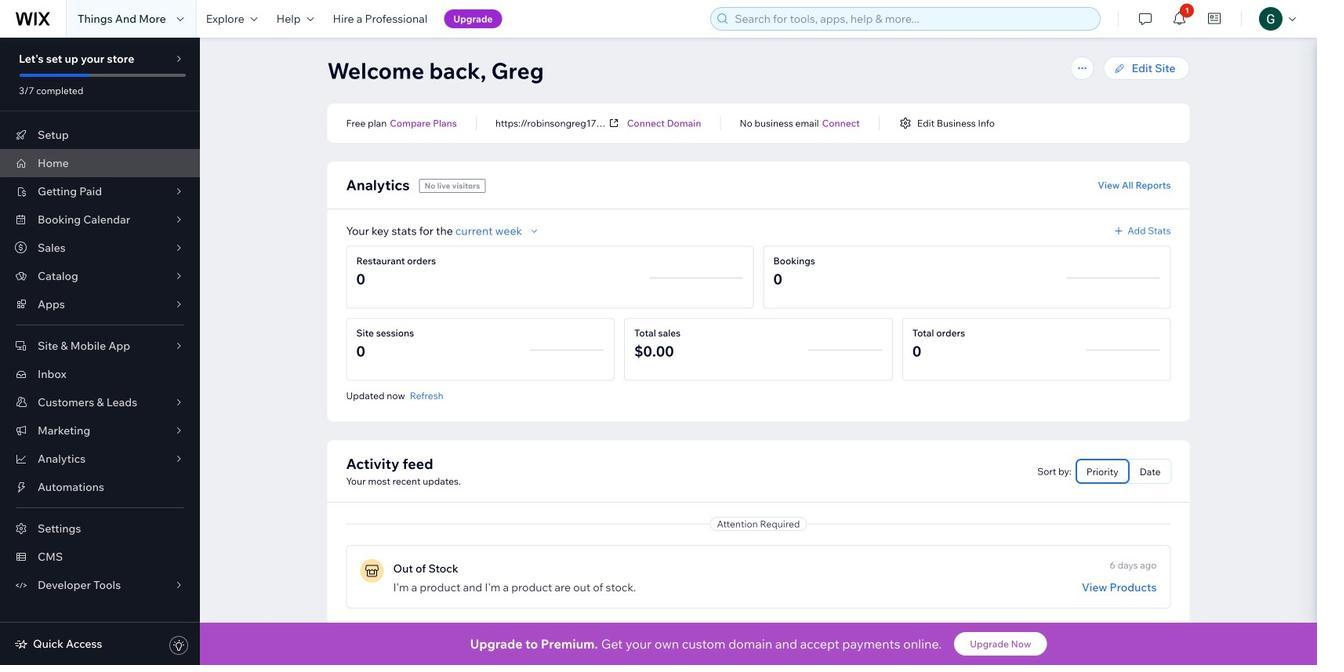 Task type: locate. For each thing, give the bounding box(es) containing it.
sidebar element
[[0, 38, 200, 665]]



Task type: vqa. For each thing, say whether or not it's contained in the screenshot.
Event carousel
no



Task type: describe. For each thing, give the bounding box(es) containing it.
Search for tools, apps, help & more... field
[[730, 8, 1096, 30]]



